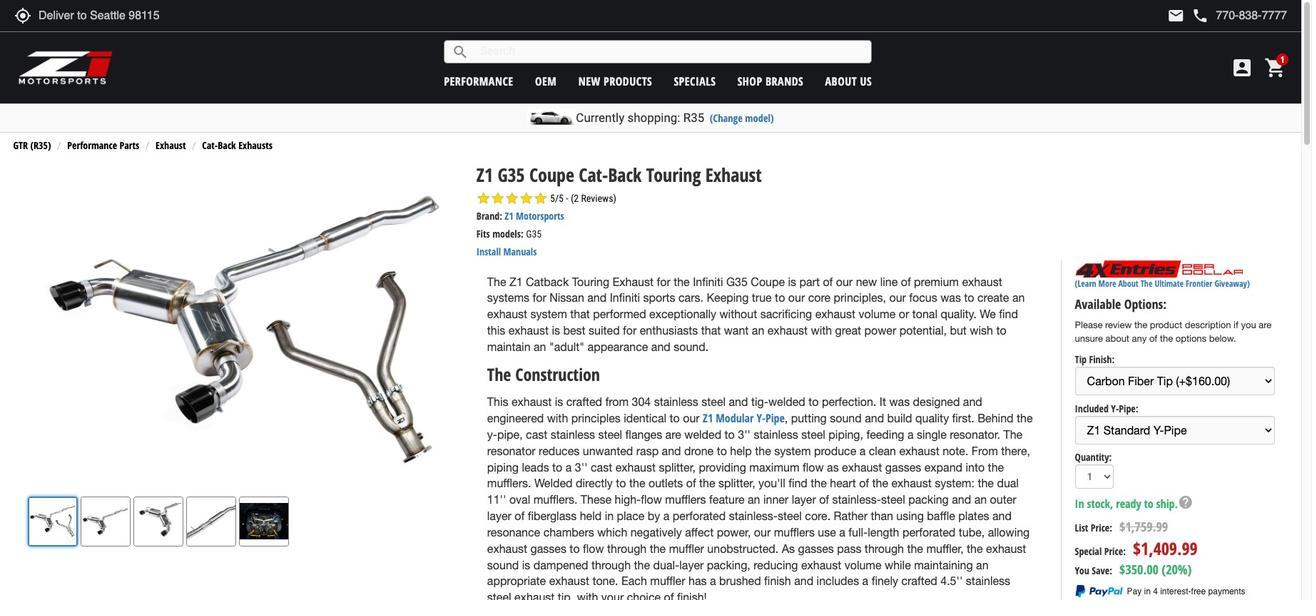 Task type: describe. For each thing, give the bounding box(es) containing it.
in
[[1075, 496, 1084, 512]]

piping,
[[829, 428, 863, 441]]

quality
[[915, 412, 949, 425]]

focus
[[909, 291, 937, 304]]

to up the sacrificing
[[775, 291, 785, 304]]

0 vertical spatial muffler
[[669, 542, 704, 555]]

brands
[[766, 73, 804, 89]]

currently shopping: r35 (change model)
[[576, 111, 774, 125]]

1 horizontal spatial gasses
[[798, 542, 834, 555]]

giveaway)
[[1215, 278, 1250, 290]]

steel down inner
[[778, 509, 802, 522]]

of down oval
[[515, 509, 525, 522]]

0 horizontal spatial exhaust
[[156, 139, 186, 152]]

exhaust down systems
[[487, 308, 527, 321]]

to inside in stock, ready to ship. help
[[1144, 496, 1154, 512]]

of right outlets
[[686, 477, 696, 490]]

an right want
[[752, 324, 764, 337]]

our up principles,
[[836, 275, 853, 288]]

oval
[[509, 493, 530, 506]]

z1 up brand:
[[476, 162, 493, 188]]

an down tube,
[[976, 558, 989, 571]]

quality.
[[941, 308, 977, 321]]

of right line
[[901, 275, 911, 288]]

a left clean
[[860, 444, 866, 457]]

the down tube,
[[967, 542, 983, 555]]

exhaust inside this exhaust is crafted from 304 stainless steel and tig-welded to perfection. it was designed and engineered with principles identical to our
[[512, 395, 552, 408]]

1 vertical spatial perforated
[[903, 526, 956, 539]]

the construction
[[487, 362, 600, 386]]

2 horizontal spatial gasses
[[885, 461, 921, 473]]

1 horizontal spatial flow
[[641, 493, 662, 506]]

z1 inside the z1 catback touring exhaust for the infiniti g35 coupe is part of our new line of premium exhaust systems for nissan and infiniti sports cars. keeping true to our core principles, our focus was to create an exhaust system that performed exceptionally without sacrificing exhaust volume or tonal quality. we find this exhaust is best suited for enthusiasts that want an exhaust with great power potential, but wish to maintain an "adult" appearance and sound.
[[509, 275, 523, 288]]

gtr (r35) link
[[13, 139, 51, 152]]

$350.00
[[1120, 561, 1159, 578]]

providing
[[699, 461, 746, 473]]

if
[[1234, 320, 1239, 330]]

single
[[917, 428, 947, 441]]

steel up the than
[[881, 493, 905, 506]]

stainless inside this exhaust is crafted from 304 stainless steel and tig-welded to perfection. it was designed and engineered with principles identical to our
[[654, 395, 698, 408]]

1 horizontal spatial mufflers.
[[534, 493, 578, 506]]

coupe inside z1 g35 coupe cat-back touring exhaust star star star star star 5/5 - (2 reviews) brand: z1 motorsports fits models: g35 install manuals
[[529, 162, 574, 188]]

unwanted
[[583, 444, 633, 457]]

full-
[[849, 526, 868, 539]]

exhaust up maintain
[[509, 324, 549, 337]]

core.
[[805, 509, 831, 522]]

new inside the z1 catback touring exhaust for the infiniti g35 coupe is part of our new line of premium exhaust systems for nissan and infiniti sports cars. keeping true to our core principles, our focus was to create an exhaust system that performed exceptionally without sacrificing exhaust volume or tonal quality. we find this exhaust is best suited for enthusiasts that want an exhaust with great power potential, but wish to maintain an "adult" appearance and sound.
[[856, 275, 877, 288]]

through down length
[[865, 542, 904, 555]]

options:
[[1124, 296, 1167, 313]]

engineered
[[487, 412, 544, 425]]

a left finely
[[862, 575, 869, 588]]

shop
[[738, 73, 762, 89]]

ultimate
[[1155, 278, 1184, 290]]

1 horizontal spatial that
[[701, 324, 721, 337]]

pass
[[837, 542, 861, 555]]

0 horizontal spatial about
[[825, 73, 857, 89]]

search
[[452, 43, 469, 60]]

to right wish
[[996, 324, 1006, 337]]

the up each
[[634, 558, 650, 571]]

our up the sacrificing
[[788, 291, 805, 304]]

which
[[597, 526, 627, 539]]

expand
[[924, 461, 963, 473]]

the resonator reduces unwanted rasp and drone to help the system produce a clean exhaust note. from there, piping leads to a 3'' cast exhaust splitter, providing maximum flow as exhaust gasses expand into the mufflers. welded directly to the outlets of the splitter, you'll find the heart of the exhaust system: the dual 11'' oval mufflers. these high-flow mufflers feature an inner layer of stainless-steel packing and an outer layer of fiberglass held in place by a perforated stainless-steel core. rather than using baffle plates and resonance chambers which negatively affect power, our mufflers use a full-length perforated tube, allowing exhaust gasses to flow through the muffler unobstructed. as gasses pass through the muffler, the exhaust sound is dampened through the dual-layer packing, reducing exhaust volume while maintaining an appropriate exhaust tone. each muffler has a brushed finish and includes a finely crafted 4.5'' stainless steel exhaust tip, with your choice of finish!
[[487, 428, 1030, 600]]

exhaust down rasp
[[616, 461, 656, 473]]

5/5 -
[[550, 193, 568, 204]]

rasp
[[636, 444, 659, 457]]

the up any
[[1134, 320, 1147, 330]]

0 horizontal spatial mufflers.
[[487, 477, 531, 490]]

tonal
[[912, 308, 938, 321]]

core
[[808, 291, 831, 304]]

mail
[[1168, 7, 1185, 24]]

3'' inside , putting sound and build quality first. behind the y-pipe, cast stainless steel flanges are welded to 3'' stainless steel piping, feeding a single resonator.
[[738, 428, 751, 441]]

exhaust up great
[[815, 308, 856, 321]]

exhaust down single
[[899, 444, 940, 457]]

the down negatively
[[650, 542, 666, 555]]

exhaust inside z1 g35 coupe cat-back touring exhaust star star star star star 5/5 - (2 reviews) brand: z1 motorsports fits models: g35 install manuals
[[705, 162, 762, 188]]

gtr
[[13, 139, 28, 152]]

the up while
[[907, 542, 923, 555]]

exhaust up heart
[[842, 461, 882, 473]]

2 vertical spatial layer
[[679, 558, 704, 571]]

system inside the z1 catback touring exhaust for the infiniti g35 coupe is part of our new line of premium exhaust systems for nissan and infiniti sports cars. keeping true to our core principles, our focus was to create an exhaust system that performed exceptionally without sacrificing exhaust volume or tonal quality. we find this exhaust is best suited for enthusiasts that want an exhaust with great power potential, but wish to maintain an "adult" appearance and sound.
[[531, 308, 567, 321]]

than
[[871, 509, 893, 522]]

while
[[885, 558, 911, 571]]

resonator
[[487, 444, 536, 457]]

1 vertical spatial infiniti
[[610, 291, 640, 304]]

2 horizontal spatial layer
[[792, 493, 816, 506]]

and down outer
[[992, 509, 1012, 522]]

exhaust up create
[[962, 275, 1002, 288]]

are inside , putting sound and build quality first. behind the y-pipe, cast stainless steel flanges are welded to 3'' stainless steel piping, feeding a single resonator.
[[665, 428, 681, 441]]

a right by
[[663, 509, 670, 522]]

the inside the "(learn more about the ultimate frontier giveaway) available options: please review the product description if you are unsure about any of the options below."
[[1141, 278, 1153, 290]]

finish
[[764, 575, 791, 588]]

1 horizontal spatial for
[[623, 324, 637, 337]]

and right finish
[[794, 575, 814, 588]]

using
[[896, 509, 924, 522]]

0 horizontal spatial y-
[[757, 410, 766, 426]]

the left heart
[[811, 477, 827, 490]]

an right create
[[1012, 291, 1025, 304]]

exhaust up includes
[[801, 558, 841, 571]]

as
[[827, 461, 839, 473]]

to down reduces
[[552, 461, 562, 473]]

to inside , putting sound and build quality first. behind the y-pipe, cast stainless steel flanges are welded to 3'' stainless steel piping, feeding a single resonator.
[[725, 428, 735, 441]]

our inside this exhaust is crafted from 304 stainless steel and tig-welded to perfection. it was designed and engineered with principles identical to our
[[683, 412, 700, 425]]

shopping_cart link
[[1261, 56, 1287, 79]]

0 horizontal spatial splitter,
[[659, 461, 696, 473]]

want
[[724, 324, 749, 337]]

options
[[1176, 333, 1207, 344]]

more
[[1098, 278, 1116, 290]]

0 vertical spatial infiniti
[[693, 275, 723, 288]]

list
[[1075, 521, 1088, 535]]

crafted inside the resonator reduces unwanted rasp and drone to help the system produce a clean exhaust note. from there, piping leads to a 3'' cast exhaust splitter, providing maximum flow as exhaust gasses expand into the mufflers. welded directly to the outlets of the splitter, you'll find the heart of the exhaust system: the dual 11'' oval mufflers. these high-flow mufflers feature an inner layer of stainless-steel packing and an outer layer of fiberglass held in place by a perforated stainless-steel core. rather than using baffle plates and resonance chambers which negatively affect power, our mufflers use a full-length perforated tube, allowing exhaust gasses to flow through the muffler unobstructed. as gasses pass through the muffler, the exhaust sound is dampened through the dual-layer packing, reducing exhaust volume while maintaining an appropriate exhaust tone. each muffler has a brushed finish and includes a finely crafted 4.5'' stainless steel exhaust tip, with your choice of finish!
[[901, 575, 937, 588]]

resonator.
[[950, 428, 1000, 441]]

exhaust inside the z1 catback touring exhaust for the infiniti g35 coupe is part of our new line of premium exhaust systems for nissan and infiniti sports cars. keeping true to our core principles, our focus was to create an exhaust system that performed exceptionally without sacrificing exhaust volume or tonal quality. we find this exhaust is best suited for enthusiasts that want an exhaust with great power potential, but wish to maintain an "adult" appearance and sound.
[[613, 275, 654, 288]]

an up plates
[[974, 493, 987, 506]]

,
[[785, 412, 788, 425]]

z1 up models: at top left
[[505, 209, 514, 223]]

system inside the resonator reduces unwanted rasp and drone to help the system produce a clean exhaust note. from there, piping leads to a 3'' cast exhaust splitter, providing maximum flow as exhaust gasses expand into the mufflers. welded directly to the outlets of the splitter, you'll find the heart of the exhaust system: the dual 11'' oval mufflers. these high-flow mufflers feature an inner layer of stainless-steel packing and an outer layer of fiberglass held in place by a perforated stainless-steel core. rather than using baffle plates and resonance chambers which negatively affect power, our mufflers use a full-length perforated tube, allowing exhaust gasses to flow through the muffler unobstructed. as gasses pass through the muffler, the exhaust sound is dampened through the dual-layer packing, reducing exhaust volume while maintaining an appropriate exhaust tone. each muffler has a brushed finish and includes a finely crafted 4.5'' stainless steel exhaust tip, with your choice of finish!
[[774, 444, 811, 457]]

and down enthusiasts
[[651, 340, 671, 353]]

a right has
[[710, 575, 716, 588]]

0 horizontal spatial layer
[[487, 509, 512, 522]]

exhausts
[[238, 139, 273, 152]]

is left part
[[788, 275, 796, 288]]

(change model) link
[[710, 111, 774, 125]]

keeping
[[707, 291, 749, 304]]

steel up 'unwanted'
[[598, 428, 622, 441]]

welded inside , putting sound and build quality first. behind the y-pipe, cast stainless steel flanges are welded to 3'' stainless steel piping, feeding a single resonator.
[[684, 428, 721, 441]]

special
[[1075, 544, 1102, 558]]

use
[[818, 526, 836, 539]]

exhaust down appropriate
[[514, 591, 555, 600]]

a right the 'use'
[[839, 526, 845, 539]]

exhaust down the sacrificing
[[768, 324, 808, 337]]

is inside this exhaust is crafted from 304 stainless steel and tig-welded to perfection. it was designed and engineered with principles identical to our
[[555, 395, 563, 408]]

of right part
[[823, 275, 833, 288]]

new products
[[578, 73, 652, 89]]

feature
[[709, 493, 745, 506]]

exhaust up packing
[[892, 477, 932, 490]]

11''
[[487, 493, 506, 506]]

0 vertical spatial back
[[218, 139, 236, 152]]

catback
[[526, 275, 569, 288]]

price: for $1,409.99
[[1104, 544, 1126, 558]]

(learn
[[1075, 278, 1096, 290]]

0 horizontal spatial for
[[533, 291, 546, 304]]

appearance
[[588, 340, 648, 353]]

any
[[1132, 333, 1147, 344]]

0 vertical spatial for
[[657, 275, 671, 288]]

the down from in the right bottom of the page
[[988, 461, 1004, 473]]

the up the than
[[872, 477, 888, 490]]

to up high-
[[616, 477, 626, 490]]

back inside z1 g35 coupe cat-back touring exhaust star star star star star 5/5 - (2 reviews) brand: z1 motorsports fits models: g35 install manuals
[[608, 162, 642, 188]]

performance
[[444, 73, 513, 89]]

an left "adult"
[[534, 340, 546, 353]]

0 horizontal spatial mufflers
[[665, 493, 706, 506]]

with inside the resonator reduces unwanted rasp and drone to help the system produce a clean exhaust note. from there, piping leads to a 3'' cast exhaust splitter, providing maximum flow as exhaust gasses expand into the mufflers. welded directly to the outlets of the splitter, you'll find the heart of the exhaust system: the dual 11'' oval mufflers. these high-flow mufflers feature an inner layer of stainless-steel packing and an outer layer of fiberglass held in place by a perforated stainless-steel core. rather than using baffle plates and resonance chambers which negatively affect power, our mufflers use a full-length perforated tube, allowing exhaust gasses to flow through the muffler unobstructed. as gasses pass through the muffler, the exhaust sound is dampened through the dual-layer packing, reducing exhaust volume while maintaining an appropriate exhaust tone. each muffler has a brushed finish and includes a finely crafted 4.5'' stainless steel exhaust tip, with your choice of finish!
[[577, 591, 598, 600]]

is left best
[[552, 324, 560, 337]]

and up first. behind
[[963, 395, 982, 408]]

by
[[648, 509, 660, 522]]

fits
[[476, 227, 490, 241]]

choice
[[627, 591, 661, 600]]

steel down appropriate
[[487, 591, 511, 600]]

your
[[601, 591, 624, 600]]

first. behind
[[952, 412, 1014, 425]]

to up providing
[[717, 444, 727, 457]]

the up high-
[[629, 477, 645, 490]]

best
[[563, 324, 586, 337]]

z1 motorsports logo image
[[18, 50, 114, 86]]

and inside , putting sound and build quality first. behind the y-pipe, cast stainless steel flanges are welded to 3'' stainless steel piping, feeding a single resonator.
[[865, 412, 884, 425]]

install manuals link
[[476, 245, 537, 258]]

coupe inside the z1 catback touring exhaust for the infiniti g35 coupe is part of our new line of premium exhaust systems for nissan and infiniti sports cars. keeping true to our core principles, our focus was to create an exhaust system that performed exceptionally without sacrificing exhaust volume or tonal quality. we find this exhaust is best suited for enthusiasts that want an exhaust with great power potential, but wish to maintain an "adult" appearance and sound.
[[751, 275, 785, 288]]

these
[[581, 493, 612, 506]]

cat- inside z1 g35 coupe cat-back touring exhaust star star star star star 5/5 - (2 reviews) brand: z1 motorsports fits models: g35 install manuals
[[579, 162, 608, 188]]

0 horizontal spatial perforated
[[673, 509, 726, 522]]

wish
[[970, 324, 993, 337]]

produce
[[814, 444, 856, 457]]

pipe:
[[1119, 401, 1138, 415]]

high-
[[615, 493, 641, 506]]

stainless up reduces
[[551, 428, 595, 441]]

great
[[835, 324, 861, 337]]

outlets
[[649, 477, 683, 490]]

baffle
[[927, 509, 955, 522]]

it
[[880, 395, 886, 408]]

2 horizontal spatial flow
[[803, 461, 824, 473]]

pipe,
[[497, 428, 523, 441]]

install
[[476, 245, 501, 258]]

and up performed
[[587, 291, 607, 304]]

or
[[899, 308, 909, 321]]

the down product
[[1160, 333, 1173, 344]]

about inside the "(learn more about the ultimate frontier giveaway) available options: please review the product description if you are unsure about any of the options below."
[[1118, 278, 1139, 290]]

maximum
[[749, 461, 800, 473]]

volume inside the z1 catback touring exhaust for the infiniti g35 coupe is part of our new line of premium exhaust systems for nissan and infiniti sports cars. keeping true to our core principles, our focus was to create an exhaust system that performed exceptionally without sacrificing exhaust volume or tonal quality. we find this exhaust is best suited for enthusiasts that want an exhaust with great power potential, but wish to maintain an "adult" appearance and sound.
[[859, 308, 896, 321]]

motorsports
[[516, 209, 564, 223]]

the down the into
[[978, 477, 994, 490]]

of up core.
[[819, 493, 829, 506]]

3 star from the left
[[505, 191, 519, 206]]

exhaust down resonance at the bottom
[[487, 542, 527, 555]]

you'll
[[759, 477, 785, 490]]

find inside the resonator reduces unwanted rasp and drone to help the system produce a clean exhaust note. from there, piping leads to a 3'' cast exhaust splitter, providing maximum flow as exhaust gasses expand into the mufflers. welded directly to the outlets of the splitter, you'll find the heart of the exhaust system: the dual 11'' oval mufflers. these high-flow mufflers feature an inner layer of stainless-steel packing and an outer layer of fiberglass held in place by a perforated stainless-steel core. rather than using baffle plates and resonance chambers which negatively affect power, our mufflers use a full-length perforated tube, allowing exhaust gasses to flow through the muffler unobstructed. as gasses pass through the muffler, the exhaust sound is dampened through the dual-layer packing, reducing exhaust volume while maintaining an appropriate exhaust tone. each muffler has a brushed finish and includes a finely crafted 4.5'' stainless steel exhaust tip, with your choice of finish!
[[789, 477, 808, 490]]

manuals
[[503, 245, 537, 258]]

a inside , putting sound and build quality first. behind the y-pipe, cast stainless steel flanges are welded to 3'' stainless steel piping, feeding a single resonator.
[[908, 428, 914, 441]]

find inside the z1 catback touring exhaust for the infiniti g35 coupe is part of our new line of premium exhaust systems for nissan and infiniti sports cars. keeping true to our core principles, our focus was to create an exhaust system that performed exceptionally without sacrificing exhaust volume or tonal quality. we find this exhaust is best suited for enthusiasts that want an exhaust with great power potential, but wish to maintain an "adult" appearance and sound.
[[999, 308, 1018, 321]]

1 horizontal spatial y-
[[1111, 401, 1119, 415]]



Task type: vqa. For each thing, say whether or not it's contained in the screenshot.
the rightmost the About
yes



Task type: locate. For each thing, give the bounding box(es) containing it.
our inside the resonator reduces unwanted rasp and drone to help the system produce a clean exhaust note. from there, piping leads to a 3'' cast exhaust splitter, providing maximum flow as exhaust gasses expand into the mufflers. welded directly to the outlets of the splitter, you'll find the heart of the exhaust system: the dual 11'' oval mufflers. these high-flow mufflers feature an inner layer of stainless-steel packing and an outer layer of fiberglass held in place by a perforated stainless-steel core. rather than using baffle plates and resonance chambers which negatively affect power, our mufflers use a full-length perforated tube, allowing exhaust gasses to flow through the muffler unobstructed. as gasses pass through the muffler, the exhaust sound is dampened through the dual-layer packing, reducing exhaust volume while maintaining an appropriate exhaust tone. each muffler has a brushed finish and includes a finely crafted 4.5'' stainless steel exhaust tip, with your choice of finish!
[[754, 526, 771, 539]]

the up "this" at bottom
[[487, 362, 511, 386]]

the for the construction
[[487, 362, 511, 386]]

mufflers. down piping
[[487, 477, 531, 490]]

about right more
[[1118, 278, 1139, 290]]

1 vertical spatial cast
[[591, 461, 612, 473]]

0 horizontal spatial g35
[[498, 162, 525, 188]]

0 horizontal spatial flow
[[583, 542, 604, 555]]

1 horizontal spatial layer
[[679, 558, 704, 571]]

the for the z1 catback touring exhaust for the infiniti g35 coupe is part of our new line of premium exhaust systems for nissan and infiniti sports cars. keeping true to our core principles, our focus was to create an exhaust system that performed exceptionally without sacrificing exhaust volume or tonal quality. we find this exhaust is best suited for enthusiasts that want an exhaust with great power potential, but wish to maintain an "adult" appearance and sound.
[[487, 275, 506, 288]]

1 vertical spatial that
[[701, 324, 721, 337]]

0 vertical spatial mufflers
[[665, 493, 706, 506]]

to up putting
[[809, 395, 819, 408]]

stainless down pipe
[[754, 428, 798, 441]]

principles
[[571, 412, 621, 425]]

flow down 'which'
[[583, 542, 604, 555]]

1 vertical spatial price:
[[1104, 544, 1126, 558]]

z1 left modular
[[703, 410, 713, 426]]

exhaust up engineered
[[512, 395, 552, 408]]

sound inside , putting sound and build quality first. behind the y-pipe, cast stainless steel flanges are welded to 3'' stainless steel piping, feeding a single resonator.
[[830, 412, 862, 425]]

1 horizontal spatial new
[[856, 275, 877, 288]]

tube,
[[959, 526, 985, 539]]

model)
[[745, 111, 774, 125]]

0 vertical spatial with
[[811, 324, 832, 337]]

1 vertical spatial are
[[665, 428, 681, 441]]

packing,
[[707, 558, 751, 571]]

g35 up brand:
[[498, 162, 525, 188]]

g35 inside the z1 catback touring exhaust for the infiniti g35 coupe is part of our new line of premium exhaust systems for nissan and infiniti sports cars. keeping true to our core principles, our focus was to create an exhaust system that performed exceptionally without sacrificing exhaust volume or tonal quality. we find this exhaust is best suited for enthusiasts that want an exhaust with great power potential, but wish to maintain an "adult" appearance and sound.
[[726, 275, 748, 288]]

0 horizontal spatial with
[[547, 412, 568, 425]]

1 vertical spatial crafted
[[901, 575, 937, 588]]

sound inside the resonator reduces unwanted rasp and drone to help the system produce a clean exhaust note. from there, piping leads to a 3'' cast exhaust splitter, providing maximum flow as exhaust gasses expand into the mufflers. welded directly to the outlets of the splitter, you'll find the heart of the exhaust system: the dual 11'' oval mufflers. these high-flow mufflers feature an inner layer of stainless-steel packing and an outer layer of fiberglass held in place by a perforated stainless-steel core. rather than using baffle plates and resonance chambers which negatively affect power, our mufflers use a full-length perforated tube, allowing exhaust gasses to flow through the muffler unobstructed. as gasses pass through the muffler, the exhaust sound is dampened through the dual-layer packing, reducing exhaust volume while maintaining an appropriate exhaust tone. each muffler has a brushed finish and includes a finely crafted 4.5'' stainless steel exhaust tip, with your choice of finish!
[[487, 558, 519, 571]]

was inside the z1 catback touring exhaust for the infiniti g35 coupe is part of our new line of premium exhaust systems for nissan and infiniti sports cars. keeping true to our core principles, our focus was to create an exhaust system that performed exceptionally without sacrificing exhaust volume or tonal quality. we find this exhaust is best suited for enthusiasts that want an exhaust with great power potential, but wish to maintain an "adult" appearance and sound.
[[941, 291, 961, 304]]

crafted down while
[[901, 575, 937, 588]]

the up systems
[[487, 275, 506, 288]]

with inside the z1 catback touring exhaust for the infiniti g35 coupe is part of our new line of premium exhaust systems for nissan and infiniti sports cars. keeping true to our core principles, our focus was to create an exhaust system that performed exceptionally without sacrificing exhaust volume or tonal quality. we find this exhaust is best suited for enthusiasts that want an exhaust with great power potential, but wish to maintain an "adult" appearance and sound.
[[811, 324, 832, 337]]

exhaust down the "allowing"
[[986, 542, 1026, 555]]

find right you'll
[[789, 477, 808, 490]]

sacrificing
[[760, 308, 812, 321]]

please
[[1075, 320, 1103, 330]]

0 horizontal spatial find
[[789, 477, 808, 490]]

system up maximum
[[774, 444, 811, 457]]

0 horizontal spatial are
[[665, 428, 681, 441]]

sports
[[643, 291, 675, 304]]

oem
[[535, 73, 557, 89]]

touring inside the z1 catback touring exhaust for the infiniti g35 coupe is part of our new line of premium exhaust systems for nissan and infiniti sports cars. keeping true to our core principles, our focus was to create an exhaust system that performed exceptionally without sacrificing exhaust volume or tonal quality. we find this exhaust is best suited for enthusiasts that want an exhaust with great power potential, but wish to maintain an "adult" appearance and sound.
[[572, 275, 609, 288]]

z1 motorsports link
[[505, 209, 564, 223]]

principles,
[[834, 291, 886, 304]]

of inside the "(learn more about the ultimate frontier giveaway) available options: please review the product description if you are unsure about any of the options below."
[[1149, 333, 1157, 344]]

finish:
[[1089, 353, 1115, 366]]

0 horizontal spatial cat-
[[202, 139, 218, 152]]

back down currently
[[608, 162, 642, 188]]

the up maximum
[[755, 444, 771, 457]]

designed
[[913, 395, 960, 408]]

1 horizontal spatial mufflers
[[774, 526, 815, 539]]

from
[[605, 395, 629, 408]]

layer up has
[[679, 558, 704, 571]]

price: for $1,759.99
[[1091, 521, 1112, 535]]

0 horizontal spatial new
[[578, 73, 601, 89]]

unsure
[[1075, 333, 1103, 344]]

the inside the resonator reduces unwanted rasp and drone to help the system produce a clean exhaust note. from there, piping leads to a 3'' cast exhaust splitter, providing maximum flow as exhaust gasses expand into the mufflers. welded directly to the outlets of the splitter, you'll find the heart of the exhaust system: the dual 11'' oval mufflers. these high-flow mufflers feature an inner layer of stainless-steel packing and an outer layer of fiberglass held in place by a perforated stainless-steel core. rather than using baffle plates and resonance chambers which negatively affect power, our mufflers use a full-length perforated tube, allowing exhaust gasses to flow through the muffler unobstructed. as gasses pass through the muffler, the exhaust sound is dampened through the dual-layer packing, reducing exhaust volume while maintaining an appropriate exhaust tone. each muffler has a brushed finish and includes a finely crafted 4.5'' stainless steel exhaust tip, with your choice of finish!
[[1004, 428, 1023, 441]]

plates
[[958, 509, 989, 522]]

the inside the z1 catback touring exhaust for the infiniti g35 coupe is part of our new line of premium exhaust systems for nissan and infiniti sports cars. keeping true to our core principles, our focus was to create an exhaust system that performed exceptionally without sacrificing exhaust volume or tonal quality. we find this exhaust is best suited for enthusiasts that want an exhaust with great power potential, but wish to maintain an "adult" appearance and sound.
[[674, 275, 690, 288]]

exhaust down the (change at the right of the page
[[705, 162, 762, 188]]

to down chambers
[[570, 542, 580, 555]]

are inside the "(learn more about the ultimate frontier giveaway) available options: please review the product description if you are unsure about any of the options below."
[[1259, 320, 1272, 330]]

cast inside , putting sound and build quality first. behind the y-pipe, cast stainless steel flanges are welded to 3'' stainless steel piping, feeding a single resonator.
[[526, 428, 547, 441]]

1 horizontal spatial crafted
[[901, 575, 937, 588]]

muffler down "affect" on the bottom right of page
[[669, 542, 704, 555]]

g35 up keeping
[[726, 275, 748, 288]]

1 vertical spatial muffler
[[650, 575, 685, 588]]

muffler
[[669, 542, 704, 555], [650, 575, 685, 588]]

system down nissan
[[531, 308, 567, 321]]

this exhaust is crafted from 304 stainless steel and tig-welded to perfection. it was designed and engineered with principles identical to our
[[487, 395, 982, 425]]

1 vertical spatial g35
[[526, 228, 542, 240]]

1 vertical spatial about
[[1118, 278, 1139, 290]]

1 horizontal spatial with
[[577, 591, 598, 600]]

putting
[[791, 412, 827, 425]]

our
[[836, 275, 853, 288], [788, 291, 805, 304], [889, 291, 906, 304], [683, 412, 700, 425], [754, 526, 771, 539]]

and right rasp
[[662, 444, 681, 457]]

1 horizontal spatial back
[[608, 162, 642, 188]]

(r35)
[[30, 139, 51, 152]]

1 star from the left
[[476, 191, 491, 206]]

oem link
[[535, 73, 557, 89]]

0 horizontal spatial back
[[218, 139, 236, 152]]

infiniti up 'cars.'
[[693, 275, 723, 288]]

for down catback
[[533, 291, 546, 304]]

0 horizontal spatial help
[[730, 444, 752, 457]]

volume
[[859, 308, 896, 321], [845, 558, 882, 571]]

of right heart
[[859, 477, 869, 490]]

help inside the resonator reduces unwanted rasp and drone to help the system produce a clean exhaust note. from there, piping leads to a 3'' cast exhaust splitter, providing maximum flow as exhaust gasses expand into the mufflers. welded directly to the outlets of the splitter, you'll find the heart of the exhaust system: the dual 11'' oval mufflers. these high-flow mufflers feature an inner layer of stainless-steel packing and an outer layer of fiberglass held in place by a perforated stainless-steel core. rather than using baffle plates and resonance chambers which negatively affect power, our mufflers use a full-length perforated tube, allowing exhaust gasses to flow through the muffler unobstructed. as gasses pass through the muffler, the exhaust sound is dampened through the dual-layer packing, reducing exhaust volume while maintaining an appropriate exhaust tone. each muffler has a brushed finish and includes a finely crafted 4.5'' stainless steel exhaust tip, with your choice of finish!
[[730, 444, 752, 457]]

crafted inside this exhaust is crafted from 304 stainless steel and tig-welded to perfection. it was designed and engineered with principles identical to our
[[566, 395, 602, 408]]

our up unobstructed.
[[754, 526, 771, 539]]

cast inside the resonator reduces unwanted rasp and drone to help the system produce a clean exhaust note. from there, piping leads to a 3'' cast exhaust splitter, providing maximum flow as exhaust gasses expand into the mufflers. welded directly to the outlets of the splitter, you'll find the heart of the exhaust system: the dual 11'' oval mufflers. these high-flow mufflers feature an inner layer of stainless-steel packing and an outer layer of fiberglass held in place by a perforated stainless-steel core. rather than using baffle plates and resonance chambers which negatively affect power, our mufflers use a full-length perforated tube, allowing exhaust gasses to flow through the muffler unobstructed. as gasses pass through the muffler, the exhaust sound is dampened through the dual-layer packing, reducing exhaust volume while maintaining an appropriate exhaust tone. each muffler has a brushed finish and includes a finely crafted 4.5'' stainless steel exhaust tip, with your choice of finish!
[[591, 461, 612, 473]]

an left inner
[[748, 493, 760, 506]]

is inside the resonator reduces unwanted rasp and drone to help the system produce a clean exhaust note. from there, piping leads to a 3'' cast exhaust splitter, providing maximum flow as exhaust gasses expand into the mufflers. welded directly to the outlets of the splitter, you'll find the heart of the exhaust system: the dual 11'' oval mufflers. these high-flow mufflers feature an inner layer of stainless-steel packing and an outer layer of fiberglass held in place by a perforated stainless-steel core. rather than using baffle plates and resonance chambers which negatively affect power, our mufflers use a full-length perforated tube, allowing exhaust gasses to flow through the muffler unobstructed. as gasses pass through the muffler, the exhaust sound is dampened through the dual-layer packing, reducing exhaust volume while maintaining an appropriate exhaust tone. each muffler has a brushed finish and includes a finely crafted 4.5'' stainless steel exhaust tip, with your choice of finish!
[[522, 558, 530, 571]]

1 vertical spatial with
[[547, 412, 568, 425]]

specials link
[[674, 73, 716, 89]]

0 vertical spatial sound
[[830, 412, 862, 425]]

dual
[[997, 477, 1019, 490]]

products
[[604, 73, 652, 89]]

welded up , at bottom
[[768, 395, 805, 408]]

2 horizontal spatial exhaust
[[705, 162, 762, 188]]

is down construction on the bottom of the page
[[555, 395, 563, 408]]

0 horizontal spatial was
[[889, 395, 910, 408]]

(20%)
[[1162, 561, 1192, 578]]

crafted
[[566, 395, 602, 408], [901, 575, 937, 588]]

of left finish! on the bottom of the page
[[664, 591, 674, 600]]

price: inside list price: $1,759.99
[[1091, 521, 1112, 535]]

y- down tig-
[[757, 410, 766, 426]]

1 vertical spatial was
[[889, 395, 910, 408]]

stock,
[[1087, 496, 1113, 512]]

1 vertical spatial help
[[1178, 494, 1194, 510]]

to right identical
[[670, 412, 680, 425]]

1 horizontal spatial infiniti
[[693, 275, 723, 288]]

unobstructed.
[[707, 542, 779, 555]]

cat- down currently
[[579, 162, 608, 188]]

1 vertical spatial back
[[608, 162, 642, 188]]

touring down currently shopping: r35 (change model)
[[646, 162, 701, 188]]

2 vertical spatial g35
[[726, 275, 748, 288]]

0 vertical spatial flow
[[803, 461, 824, 473]]

and down system:
[[952, 493, 971, 506]]

are right 'you'
[[1259, 320, 1272, 330]]

mufflers down outlets
[[665, 493, 706, 506]]

0 horizontal spatial that
[[570, 308, 590, 321]]

cast down 'unwanted'
[[591, 461, 612, 473]]

muffler,
[[926, 542, 964, 555]]

are right flanges
[[665, 428, 681, 441]]

help inside in stock, ready to ship. help
[[1178, 494, 1194, 510]]

1 vertical spatial 3''
[[575, 461, 588, 473]]

shop brands link
[[738, 73, 804, 89]]

through down 'which'
[[607, 542, 647, 555]]

z1 up systems
[[509, 275, 523, 288]]

was up build
[[889, 395, 910, 408]]

0 vertical spatial find
[[999, 308, 1018, 321]]

without
[[720, 308, 757, 321]]

1 vertical spatial splitter,
[[719, 477, 755, 490]]

with left great
[[811, 324, 832, 337]]

about
[[825, 73, 857, 89], [1118, 278, 1139, 290]]

muffler down dual-
[[650, 575, 685, 588]]

1 horizontal spatial splitter,
[[719, 477, 755, 490]]

0 vertical spatial system
[[531, 308, 567, 321]]

the for the resonator reduces unwanted rasp and drone to help the system produce a clean exhaust note. from there, piping leads to a 3'' cast exhaust splitter, providing maximum flow as exhaust gasses expand into the mufflers. welded directly to the outlets of the splitter, you'll find the heart of the exhaust system: the dual 11'' oval mufflers. these high-flow mufflers feature an inner layer of stainless-steel packing and an outer layer of fiberglass held in place by a perforated stainless-steel core. rather than using baffle plates and resonance chambers which negatively affect power, our mufflers use a full-length perforated tube, allowing exhaust gasses to flow through the muffler unobstructed. as gasses pass through the muffler, the exhaust sound is dampened through the dual-layer packing, reducing exhaust volume while maintaining an appropriate exhaust tone. each muffler has a brushed finish and includes a finely crafted 4.5'' stainless steel exhaust tip, with your choice of finish!
[[1004, 428, 1023, 441]]

drone
[[684, 444, 714, 457]]

description
[[1185, 320, 1231, 330]]

with inside this exhaust is crafted from 304 stainless steel and tig-welded to perfection. it was designed and engineered with principles identical to our
[[547, 412, 568, 425]]

1 horizontal spatial about
[[1118, 278, 1139, 290]]

stainless-
[[832, 493, 881, 506], [729, 509, 778, 522]]

true
[[752, 291, 772, 304]]

infiniti
[[693, 275, 723, 288], [610, 291, 640, 304]]

exhaust
[[156, 139, 186, 152], [705, 162, 762, 188], [613, 275, 654, 288]]

1 vertical spatial coupe
[[751, 275, 785, 288]]

the
[[674, 275, 690, 288], [1134, 320, 1147, 330], [1160, 333, 1173, 344], [1017, 412, 1033, 425], [755, 444, 771, 457], [988, 461, 1004, 473], [629, 477, 645, 490], [699, 477, 715, 490], [811, 477, 827, 490], [872, 477, 888, 490], [978, 477, 994, 490], [650, 542, 666, 555], [907, 542, 923, 555], [967, 542, 983, 555], [634, 558, 650, 571]]

0 vertical spatial touring
[[646, 162, 701, 188]]

a
[[908, 428, 914, 441], [860, 444, 866, 457], [566, 461, 572, 473], [663, 509, 670, 522], [839, 526, 845, 539], [710, 575, 716, 588], [862, 575, 869, 588]]

shopping_cart
[[1264, 56, 1287, 79]]

0 vertical spatial 3''
[[738, 428, 751, 441]]

welded inside this exhaust is crafted from 304 stainless steel and tig-welded to perfection. it was designed and engineered with principles identical to our
[[768, 395, 805, 408]]

1 horizontal spatial sound
[[830, 412, 862, 425]]

2 horizontal spatial for
[[657, 275, 671, 288]]

layer up core.
[[792, 493, 816, 506]]

0 vertical spatial crafted
[[566, 395, 602, 408]]

1 horizontal spatial find
[[999, 308, 1018, 321]]

the up there,
[[1004, 428, 1023, 441]]

potential,
[[899, 324, 947, 337]]

splitter, up feature
[[719, 477, 755, 490]]

0 horizontal spatial infiniti
[[610, 291, 640, 304]]

for up sports
[[657, 275, 671, 288]]

0 vertical spatial are
[[1259, 320, 1272, 330]]

0 horizontal spatial touring
[[572, 275, 609, 288]]

4.5''
[[941, 575, 963, 588]]

5 star from the left
[[534, 191, 548, 206]]

0 vertical spatial that
[[570, 308, 590, 321]]

find
[[999, 308, 1018, 321], [789, 477, 808, 490]]

held
[[580, 509, 602, 522]]

0 vertical spatial new
[[578, 73, 601, 89]]

the up 'cars.'
[[674, 275, 690, 288]]

0 vertical spatial splitter,
[[659, 461, 696, 473]]

1 horizontal spatial perforated
[[903, 526, 956, 539]]

is up appropriate
[[522, 558, 530, 571]]

0 vertical spatial stainless-
[[832, 493, 881, 506]]

steel
[[702, 395, 726, 408], [598, 428, 622, 441], [801, 428, 825, 441], [881, 493, 905, 506], [778, 509, 802, 522], [487, 591, 511, 600]]

to down modular
[[725, 428, 735, 441]]

account_box
[[1231, 56, 1254, 79]]

affect
[[685, 526, 714, 539]]

4 star from the left
[[519, 191, 534, 206]]

touring up nissan
[[572, 275, 609, 288]]

included y-pipe:
[[1075, 401, 1138, 415]]

0 horizontal spatial system
[[531, 308, 567, 321]]

2 vertical spatial for
[[623, 324, 637, 337]]

1 horizontal spatial cat-
[[579, 162, 608, 188]]

quantity:
[[1075, 450, 1112, 464]]

phone
[[1192, 7, 1209, 24]]

exhaust up 'tip,'
[[549, 575, 589, 588]]

$1,759.99
[[1120, 518, 1168, 535]]

layer down 11''
[[487, 509, 512, 522]]

create
[[978, 291, 1009, 304]]

stainless- up rather
[[832, 493, 881, 506]]

1 vertical spatial mufflers
[[774, 526, 815, 539]]

1 horizontal spatial coupe
[[751, 275, 785, 288]]

with right 'tip,'
[[577, 591, 598, 600]]

0 horizontal spatial crafted
[[566, 395, 602, 408]]

steel down putting
[[801, 428, 825, 441]]

steel inside this exhaust is crafted from 304 stainless steel and tig-welded to perfection. it was designed and engineered with principles identical to our
[[702, 395, 726, 408]]

save:
[[1092, 564, 1112, 577]]

price: inside "special price: $1,409.99 you save: $350.00 (20%)"
[[1104, 544, 1126, 558]]

power,
[[717, 526, 751, 539]]

cast right pipe, at the bottom left of the page
[[526, 428, 547, 441]]

cast
[[526, 428, 547, 441], [591, 461, 612, 473]]

2 star from the left
[[491, 191, 505, 206]]

to left 'ship.'
[[1144, 496, 1154, 512]]

1 vertical spatial stainless-
[[729, 509, 778, 522]]

mail link
[[1168, 7, 1185, 24]]

perforated up "affect" on the bottom right of page
[[673, 509, 726, 522]]

touring inside z1 g35 coupe cat-back touring exhaust star star star star star 5/5 - (2 reviews) brand: z1 motorsports fits models: g35 install manuals
[[646, 162, 701, 188]]

my_location
[[14, 7, 31, 24]]

with up reduces
[[547, 412, 568, 425]]

includes
[[817, 575, 859, 588]]

splitter, up outlets
[[659, 461, 696, 473]]

place
[[617, 509, 645, 522]]

mufflers
[[665, 493, 706, 506], [774, 526, 815, 539]]

0 vertical spatial cat-
[[202, 139, 218, 152]]

g35
[[498, 162, 525, 188], [526, 228, 542, 240], [726, 275, 748, 288]]

this
[[487, 324, 505, 337]]

sound
[[830, 412, 862, 425], [487, 558, 519, 571]]

1 vertical spatial cat-
[[579, 162, 608, 188]]

into
[[966, 461, 985, 473]]

models:
[[492, 227, 524, 241]]

1 vertical spatial mufflers.
[[534, 493, 578, 506]]

currently
[[576, 111, 624, 125]]

cat-back exhausts link
[[202, 139, 273, 152]]

to up quality.
[[964, 291, 974, 304]]

0 horizontal spatial gasses
[[531, 542, 566, 555]]

the inside the z1 catback touring exhaust for the infiniti g35 coupe is part of our new line of premium exhaust systems for nissan and infiniti sports cars. keeping true to our core principles, our focus was to create an exhaust system that performed exceptionally without sacrificing exhaust volume or tonal quality. we find this exhaust is best suited for enthusiasts that want an exhaust with great power potential, but wish to maintain an "adult" appearance and sound.
[[487, 275, 506, 288]]

cars.
[[679, 291, 703, 304]]

stainless inside the resonator reduces unwanted rasp and drone to help the system produce a clean exhaust note. from there, piping leads to a 3'' cast exhaust splitter, providing maximum flow as exhaust gasses expand into the mufflers. welded directly to the outlets of the splitter, you'll find the heart of the exhaust system: the dual 11'' oval mufflers. these high-flow mufflers feature an inner layer of stainless-steel packing and an outer layer of fiberglass held in place by a perforated stainless-steel core. rather than using baffle plates and resonance chambers which negatively affect power, our mufflers use a full-length perforated tube, allowing exhaust gasses to flow through the muffler unobstructed. as gasses pass through the muffler, the exhaust sound is dampened through the dual-layer packing, reducing exhaust volume while maintaining an appropriate exhaust tone. each muffler has a brushed finish and includes a finely crafted 4.5'' stainless steel exhaust tip, with your choice of finish!
[[966, 575, 1010, 588]]

tone.
[[592, 575, 618, 588]]

welded up drone
[[684, 428, 721, 441]]

tig-
[[751, 395, 768, 408]]

was inside this exhaust is crafted from 304 stainless steel and tig-welded to perfection. it was designed and engineered with principles identical to our
[[889, 395, 910, 408]]

account_box link
[[1227, 56, 1257, 79]]

find right we
[[999, 308, 1018, 321]]

flanges
[[625, 428, 662, 441]]

an
[[1012, 291, 1025, 304], [752, 324, 764, 337], [534, 340, 546, 353], [748, 493, 760, 506], [974, 493, 987, 506], [976, 558, 989, 571]]

coupe up 5/5 -
[[529, 162, 574, 188]]

a down reduces
[[566, 461, 572, 473]]

0 vertical spatial welded
[[768, 395, 805, 408]]

0 vertical spatial coupe
[[529, 162, 574, 188]]

3''
[[738, 428, 751, 441], [575, 461, 588, 473]]

our up or
[[889, 291, 906, 304]]

3'' inside the resonator reduces unwanted rasp and drone to help the system produce a clean exhaust note. from there, piping leads to a 3'' cast exhaust splitter, providing maximum flow as exhaust gasses expand into the mufflers. welded directly to the outlets of the splitter, you'll find the heart of the exhaust system: the dual 11'' oval mufflers. these high-flow mufflers feature an inner layer of stainless-steel packing and an outer layer of fiberglass held in place by a perforated stainless-steel core. rather than using baffle plates and resonance chambers which negatively affect power, our mufflers use a full-length perforated tube, allowing exhaust gasses to flow through the muffler unobstructed. as gasses pass through the muffler, the exhaust sound is dampened through the dual-layer packing, reducing exhaust volume while maintaining an appropriate exhaust tone. each muffler has a brushed finish and includes a finely crafted 4.5'' stainless steel exhaust tip, with your choice of finish!
[[575, 461, 588, 473]]

performance
[[67, 139, 117, 152]]

1 vertical spatial welded
[[684, 428, 721, 441]]

"adult"
[[549, 340, 584, 353]]

1 horizontal spatial help
[[1178, 494, 1194, 510]]

0 vertical spatial cast
[[526, 428, 547, 441]]

exceptionally
[[649, 308, 716, 321]]

z1 modular y-pipe link
[[703, 410, 785, 426]]

1 horizontal spatial are
[[1259, 320, 1272, 330]]

the up there,
[[1017, 412, 1033, 425]]

the inside , putting sound and build quality first. behind the y-pipe, cast stainless steel flanges are welded to 3'' stainless steel piping, feeding a single resonator.
[[1017, 412, 1033, 425]]

splitter,
[[659, 461, 696, 473], [719, 477, 755, 490]]

0 horizontal spatial coupe
[[529, 162, 574, 188]]

perforated down baffle
[[903, 526, 956, 539]]

0 vertical spatial perforated
[[673, 509, 726, 522]]

flow left as
[[803, 461, 824, 473]]

about left us
[[825, 73, 857, 89]]

volume inside the resonator reduces unwanted rasp and drone to help the system produce a clean exhaust note. from there, piping leads to a 3'' cast exhaust splitter, providing maximum flow as exhaust gasses expand into the mufflers. welded directly to the outlets of the splitter, you'll find the heart of the exhaust system: the dual 11'' oval mufflers. these high-flow mufflers feature an inner layer of stainless-steel packing and an outer layer of fiberglass held in place by a perforated stainless-steel core. rather than using baffle plates and resonance chambers which negatively affect power, our mufflers use a full-length perforated tube, allowing exhaust gasses to flow through the muffler unobstructed. as gasses pass through the muffler, the exhaust sound is dampened through the dual-layer packing, reducing exhaust volume while maintaining an appropriate exhaust tone. each muffler has a brushed finish and includes a finely crafted 4.5'' stainless steel exhaust tip, with your choice of finish!
[[845, 558, 882, 571]]

0 vertical spatial help
[[730, 444, 752, 457]]

back
[[218, 139, 236, 152], [608, 162, 642, 188]]

performance parts
[[67, 139, 139, 152]]

through up tone.
[[591, 558, 631, 571]]

the down providing
[[699, 477, 715, 490]]

, putting sound and build quality first. behind the y-pipe, cast stainless steel flanges are welded to 3'' stainless steel piping, feeding a single resonator.
[[487, 412, 1033, 441]]

0 horizontal spatial stainless-
[[729, 509, 778, 522]]

304
[[632, 395, 651, 408]]

1 vertical spatial exhaust
[[705, 162, 762, 188]]

1 horizontal spatial g35
[[526, 228, 542, 240]]

1 horizontal spatial touring
[[646, 162, 701, 188]]

crafted up principles
[[566, 395, 602, 408]]

sound up the "piping," on the bottom right of the page
[[830, 412, 862, 425]]

Search search field
[[469, 41, 871, 63]]

price:
[[1091, 521, 1112, 535], [1104, 544, 1126, 558]]

system:
[[935, 477, 975, 490]]

0 vertical spatial mufflers.
[[487, 477, 531, 490]]

1 horizontal spatial stainless-
[[832, 493, 881, 506]]

you
[[1075, 564, 1089, 577]]

1 vertical spatial volume
[[845, 558, 882, 571]]

and up modular
[[729, 395, 748, 408]]

1 vertical spatial find
[[789, 477, 808, 490]]



